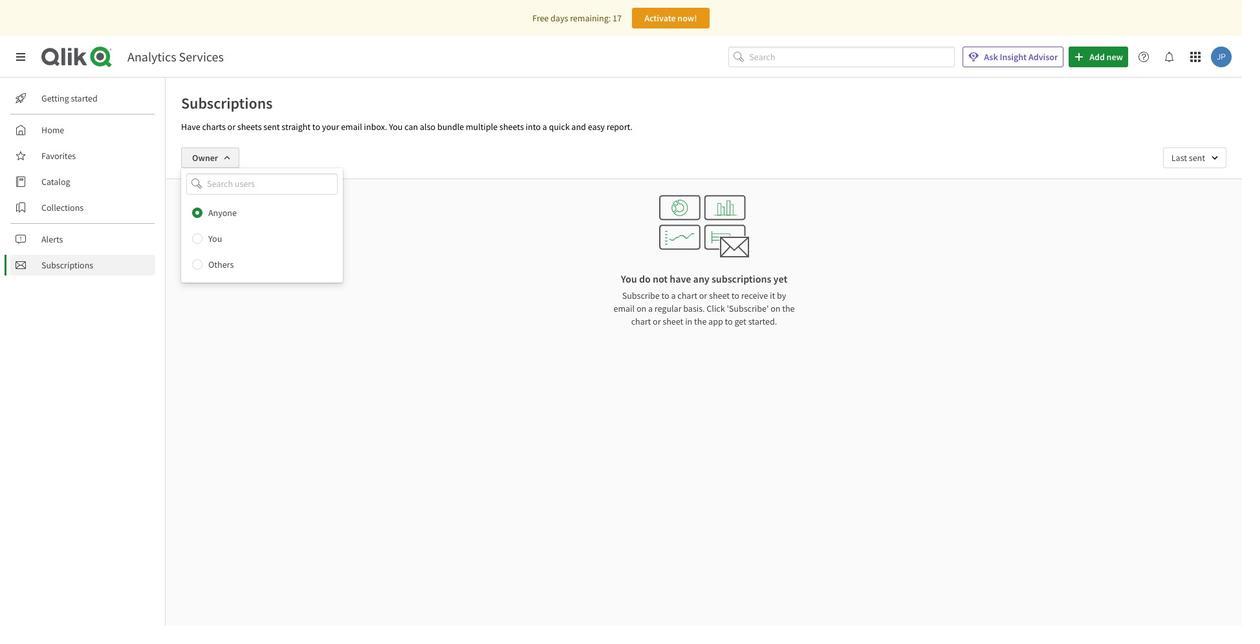Task type: describe. For each thing, give the bounding box(es) containing it.
do
[[639, 272, 651, 285]]

to left 'your'
[[313, 121, 320, 133]]

activate now!
[[645, 12, 697, 24]]

have
[[181, 121, 200, 133]]

app
[[709, 316, 723, 327]]

started.
[[749, 316, 777, 327]]

can
[[405, 121, 418, 133]]

catalog link
[[10, 172, 155, 192]]

collections link
[[10, 197, 155, 218]]

subscriptions link
[[10, 255, 155, 276]]

0 horizontal spatial sheet
[[663, 316, 684, 327]]

0 vertical spatial the
[[783, 303, 795, 315]]

1 vertical spatial or
[[699, 290, 708, 302]]

alerts
[[41, 234, 63, 245]]

james peterson image
[[1212, 47, 1232, 67]]

in
[[685, 316, 693, 327]]

quick
[[549, 121, 570, 133]]

collections
[[41, 202, 84, 214]]

searchbar element
[[729, 46, 955, 68]]

click
[[707, 303, 725, 315]]

Search text field
[[750, 46, 955, 68]]

last sent
[[1172, 152, 1206, 164]]

1 vertical spatial chart
[[631, 316, 651, 327]]

activate now! link
[[632, 8, 710, 28]]

to left get
[[725, 316, 733, 327]]

bundle
[[437, 121, 464, 133]]

getting started
[[41, 93, 98, 104]]

analytics services
[[127, 49, 224, 65]]

have
[[670, 272, 691, 285]]

have charts or sheets sent straight to your email inbox. you can also bundle multiple sheets into a quick and easy report.
[[181, 121, 633, 133]]

into
[[526, 121, 541, 133]]

charts
[[202, 121, 226, 133]]

others
[[208, 259, 234, 270]]

1 vertical spatial a
[[671, 290, 676, 302]]

alerts link
[[10, 229, 155, 250]]

home
[[41, 124, 64, 136]]

your
[[322, 121, 339, 133]]

regular
[[655, 303, 682, 315]]

multiple
[[466, 121, 498, 133]]

and
[[572, 121, 586, 133]]

by
[[777, 290, 787, 302]]

inbox.
[[364, 121, 387, 133]]

Last sent field
[[1164, 148, 1227, 168]]

analytics services element
[[127, 49, 224, 65]]

easy
[[588, 121, 605, 133]]

you for you do not have any subscriptions yet subscribe to a chart or sheet to receive it by email on a regular basis. click 'subscribe' on the chart or sheet in the app to get started.
[[621, 272, 637, 285]]

favorites link
[[10, 146, 155, 166]]

home link
[[10, 120, 155, 140]]

getting started link
[[10, 88, 155, 109]]

started
[[71, 93, 98, 104]]

'subscribe'
[[727, 303, 769, 315]]

favorites
[[41, 150, 76, 162]]

activate
[[645, 12, 676, 24]]

you do not have any subscriptions yet subscribe to a chart or sheet to receive it by email on a regular basis. click 'subscribe' on the chart or sheet in the app to get started.
[[614, 272, 795, 327]]

services
[[179, 49, 224, 65]]

1 sheets from the left
[[237, 121, 262, 133]]

getting
[[41, 93, 69, 104]]

0 vertical spatial or
[[228, 121, 236, 133]]

subscriptions
[[712, 272, 772, 285]]

new
[[1107, 51, 1124, 63]]

last
[[1172, 152, 1188, 164]]

1 horizontal spatial chart
[[678, 290, 698, 302]]



Task type: vqa. For each thing, say whether or not it's contained in the screenshot.
You to the top
yes



Task type: locate. For each thing, give the bounding box(es) containing it.
add
[[1090, 51, 1105, 63]]

0 horizontal spatial email
[[341, 121, 362, 133]]

chart
[[678, 290, 698, 302], [631, 316, 651, 327]]

0 vertical spatial subscriptions
[[181, 93, 273, 113]]

sent left straight
[[264, 121, 280, 133]]

sheet down regular
[[663, 316, 684, 327]]

sent inside field
[[1189, 152, 1206, 164]]

on down 'it'
[[771, 303, 781, 315]]

0 horizontal spatial the
[[694, 316, 707, 327]]

1 horizontal spatial sheet
[[709, 290, 730, 302]]

subscribe
[[622, 290, 660, 302]]

2 horizontal spatial you
[[621, 272, 637, 285]]

remaining:
[[570, 12, 611, 24]]

email down subscribe
[[614, 303, 635, 315]]

or right charts
[[228, 121, 236, 133]]

owner button
[[181, 148, 240, 168]]

2 horizontal spatial or
[[699, 290, 708, 302]]

0 horizontal spatial you
[[208, 233, 222, 244]]

receive
[[742, 290, 768, 302]]

to down "subscriptions"
[[732, 290, 740, 302]]

1 horizontal spatial the
[[783, 303, 795, 315]]

email
[[341, 121, 362, 133], [614, 303, 635, 315]]

a up regular
[[671, 290, 676, 302]]

it
[[770, 290, 776, 302]]

subscriptions down alerts
[[41, 260, 93, 271]]

you left can
[[389, 121, 403, 133]]

advisor
[[1029, 51, 1058, 63]]

subscriptions
[[181, 93, 273, 113], [41, 260, 93, 271]]

free days remaining: 17
[[533, 12, 622, 24]]

the down by
[[783, 303, 795, 315]]

2 sheets from the left
[[500, 121, 524, 133]]

Search users text field
[[205, 173, 322, 195]]

0 horizontal spatial on
[[637, 303, 647, 315]]

navigation pane element
[[0, 83, 165, 281]]

also
[[420, 121, 436, 133]]

subscriptions up charts
[[181, 93, 273, 113]]

1 vertical spatial you
[[208, 233, 222, 244]]

1 vertical spatial the
[[694, 316, 707, 327]]

0 horizontal spatial a
[[543, 121, 547, 133]]

not
[[653, 272, 668, 285]]

a right into
[[543, 121, 547, 133]]

0 horizontal spatial chart
[[631, 316, 651, 327]]

0 vertical spatial sent
[[264, 121, 280, 133]]

now!
[[678, 12, 697, 24]]

0 vertical spatial sheet
[[709, 290, 730, 302]]

report.
[[607, 121, 633, 133]]

ask insight advisor button
[[963, 47, 1064, 67]]

1 horizontal spatial a
[[648, 303, 653, 315]]

you
[[389, 121, 403, 133], [208, 233, 222, 244], [621, 272, 637, 285]]

2 vertical spatial a
[[648, 303, 653, 315]]

chart up 'basis.'
[[678, 290, 698, 302]]

straight
[[282, 121, 311, 133]]

ask insight advisor
[[985, 51, 1058, 63]]

2 vertical spatial you
[[621, 272, 637, 285]]

0 horizontal spatial or
[[228, 121, 236, 133]]

on
[[637, 303, 647, 315], [771, 303, 781, 315]]

1 vertical spatial email
[[614, 303, 635, 315]]

17
[[613, 12, 622, 24]]

0 horizontal spatial sheets
[[237, 121, 262, 133]]

yet
[[774, 272, 788, 285]]

owner option group
[[181, 200, 343, 277]]

free
[[533, 12, 549, 24]]

1 horizontal spatial sent
[[1189, 152, 1206, 164]]

1 horizontal spatial on
[[771, 303, 781, 315]]

or
[[228, 121, 236, 133], [699, 290, 708, 302], [653, 316, 661, 327]]

to
[[313, 121, 320, 133], [662, 290, 670, 302], [732, 290, 740, 302], [725, 316, 733, 327]]

sheet
[[709, 290, 730, 302], [663, 316, 684, 327]]

to up regular
[[662, 290, 670, 302]]

get
[[735, 316, 747, 327]]

None field
[[181, 173, 343, 195]]

sent
[[264, 121, 280, 133], [1189, 152, 1206, 164]]

0 horizontal spatial subscriptions
[[41, 260, 93, 271]]

1 horizontal spatial sheets
[[500, 121, 524, 133]]

1 horizontal spatial subscriptions
[[181, 93, 273, 113]]

catalog
[[41, 176, 70, 188]]

you left do
[[621, 272, 637, 285]]

1 vertical spatial sheet
[[663, 316, 684, 327]]

1 horizontal spatial email
[[614, 303, 635, 315]]

you for you
[[208, 233, 222, 244]]

0 vertical spatial a
[[543, 121, 547, 133]]

0 horizontal spatial sent
[[264, 121, 280, 133]]

1 horizontal spatial or
[[653, 316, 661, 327]]

add new button
[[1069, 47, 1129, 67]]

1 vertical spatial sent
[[1189, 152, 1206, 164]]

1 on from the left
[[637, 303, 647, 315]]

email right 'your'
[[341, 121, 362, 133]]

basis.
[[684, 303, 705, 315]]

add new
[[1090, 51, 1124, 63]]

email inside "you do not have any subscriptions yet subscribe to a chart or sheet to receive it by email on a regular basis. click 'subscribe' on the chart or sheet in the app to get started."
[[614, 303, 635, 315]]

the right in
[[694, 316, 707, 327]]

2 horizontal spatial a
[[671, 290, 676, 302]]

0 vertical spatial email
[[341, 121, 362, 133]]

on down subscribe
[[637, 303, 647, 315]]

chart down subscribe
[[631, 316, 651, 327]]

you inside owner option group
[[208, 233, 222, 244]]

1 vertical spatial subscriptions
[[41, 260, 93, 271]]

the
[[783, 303, 795, 315], [694, 316, 707, 327]]

owner
[[192, 152, 218, 164]]

days
[[551, 12, 568, 24]]

you inside "you do not have any subscriptions yet subscribe to a chart or sheet to receive it by email on a regular basis. click 'subscribe' on the chart or sheet in the app to get started."
[[621, 272, 637, 285]]

insight
[[1000, 51, 1027, 63]]

ask
[[985, 51, 998, 63]]

0 vertical spatial you
[[389, 121, 403, 133]]

or down regular
[[653, 316, 661, 327]]

sheets right charts
[[237, 121, 262, 133]]

sheets
[[237, 121, 262, 133], [500, 121, 524, 133]]

analytics
[[127, 49, 176, 65]]

close sidebar menu image
[[16, 52, 26, 62]]

a
[[543, 121, 547, 133], [671, 290, 676, 302], [648, 303, 653, 315]]

2 vertical spatial or
[[653, 316, 661, 327]]

2 on from the left
[[771, 303, 781, 315]]

any
[[694, 272, 710, 285]]

subscriptions inside navigation pane element
[[41, 260, 93, 271]]

you up the others
[[208, 233, 222, 244]]

sent right last
[[1189, 152, 1206, 164]]

sheet up click
[[709, 290, 730, 302]]

anyone
[[208, 207, 237, 219]]

0 vertical spatial chart
[[678, 290, 698, 302]]

sheets left into
[[500, 121, 524, 133]]

filters region
[[166, 137, 1243, 283]]

or up 'basis.'
[[699, 290, 708, 302]]

1 horizontal spatial you
[[389, 121, 403, 133]]

a down subscribe
[[648, 303, 653, 315]]



